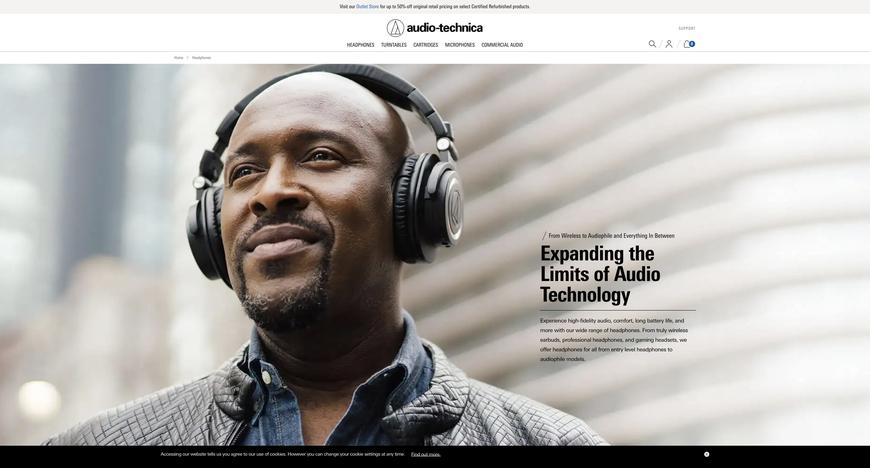 Task type: vqa. For each thing, say whether or not it's contained in the screenshot.
for in EXPERIENCE HIGH-FIDELITY AUDIO, COMFORT, LONG BATTERY LIFE, AND MORE WITH OUR WIDE RANGE OF HEADPHONES. FROM TRULY WIRELESS EARBUDS, PROFESSIONAL HEADPHONES, AND GAMING HEADSETS, WE OFFER HEADPHONES FOR ALL FROM ENTRY LEVEL HEADPHONES TO AUDIOPHILE MODELS.
yes



Task type: describe. For each thing, give the bounding box(es) containing it.
entry
[[611, 346, 624, 353]]

level
[[625, 346, 636, 353]]

pricing
[[440, 3, 453, 10]]

select
[[460, 3, 471, 10]]

headphones,
[[593, 337, 624, 343]]

find out more. link
[[406, 449, 446, 459]]

headphones link
[[344, 42, 378, 49]]

0 horizontal spatial and
[[625, 337, 634, 343]]

1 headphones from the left
[[553, 346, 583, 353]]

cartridges
[[414, 42, 438, 48]]

50%-
[[397, 3, 407, 10]]

microphones
[[445, 42, 475, 48]]

turntables link
[[378, 42, 410, 49]]

visit our outlet store for up to 50%-off original retail pricing on select certified refurbished products.
[[340, 3, 531, 10]]

visit
[[340, 3, 348, 10]]

cookies.
[[270, 451, 287, 457]]

from
[[599, 346, 610, 353]]

0 link
[[683, 40, 696, 48]]

original
[[414, 3, 428, 10]]

high-
[[568, 317, 581, 324]]

home
[[174, 55, 183, 60]]

agree
[[231, 451, 242, 457]]

magnifying glass image
[[649, 40, 657, 48]]

tells
[[207, 451, 215, 457]]

life,
[[666, 317, 674, 324]]

refurbished
[[489, 3, 512, 10]]

we
[[680, 337, 687, 343]]

find
[[411, 451, 420, 457]]

use
[[257, 451, 264, 457]]

commercial audio link
[[478, 42, 527, 49]]

breadcrumbs image
[[186, 55, 189, 59]]

time.
[[395, 451, 405, 457]]

of inside experience high-fidelity audio, comfort, long battery life, and more with our wide range of headphones. from truly wireless earbuds, professional headphones, and gaming headsets, we offer headphones for all from entry level headphones to audiophile models.
[[604, 327, 609, 333]]

wide
[[576, 327, 587, 333]]

with
[[554, 327, 565, 333]]

wireless
[[669, 327, 688, 333]]

cookie
[[350, 451, 363, 457]]

to inside experience high-fidelity audio, comfort, long battery life, and more with our wide range of headphones. from truly wireless earbuds, professional headphones, and gaming headsets, we offer headphones for all from entry level headphones to audiophile models.
[[668, 346, 673, 353]]

support
[[679, 26, 696, 31]]

find out more.
[[411, 451, 441, 457]]

products.
[[513, 3, 531, 10]]

off
[[407, 3, 412, 10]]

website
[[191, 451, 206, 457]]

retail
[[429, 3, 438, 10]]

0 horizontal spatial to
[[244, 451, 248, 457]]

0 vertical spatial to
[[393, 3, 396, 10]]

0 horizontal spatial headphones
[[192, 55, 211, 60]]

headsets,
[[656, 337, 679, 343]]

more
[[540, 327, 553, 333]]

our left website
[[183, 451, 189, 457]]

gaming
[[636, 337, 654, 343]]

professional
[[563, 337, 592, 343]]

turntables
[[381, 42, 407, 48]]

cartridges link
[[410, 42, 442, 49]]

up
[[387, 3, 391, 10]]



Task type: locate. For each thing, give the bounding box(es) containing it.
offer
[[540, 346, 552, 353]]

1 vertical spatial to
[[668, 346, 673, 353]]

all
[[592, 346, 597, 353]]

outlet
[[357, 3, 368, 10]]

experience high-fidelity audio, comfort, long battery life, and more with our wide range of headphones. from truly wireless earbuds, professional headphones, and gaming headsets, we offer headphones for all from entry level headphones to audiophile models.
[[540, 317, 688, 362]]

more.
[[429, 451, 441, 457]]

headphones down gaming
[[637, 346, 667, 353]]

2 headphones from the left
[[637, 346, 667, 353]]

our down high-
[[566, 327, 574, 333]]

fidelity
[[580, 317, 596, 324]]

accessing our website tells us you agree to our use of cookies. however you can change your cookie settings at any time.
[[161, 451, 406, 457]]

support link
[[679, 26, 696, 31]]

1 horizontal spatial of
[[604, 327, 609, 333]]

accessing
[[161, 451, 181, 457]]

1 horizontal spatial for
[[584, 346, 590, 353]]

1 horizontal spatial headphones
[[637, 346, 667, 353]]

however
[[288, 451, 306, 457]]

can
[[316, 451, 323, 457]]

of right use
[[265, 451, 269, 457]]

audio
[[511, 42, 523, 48]]

1 horizontal spatial you
[[307, 451, 314, 457]]

store
[[369, 3, 379, 10]]

commercial audio
[[482, 42, 523, 48]]

truly
[[657, 327, 667, 333]]

2 horizontal spatial to
[[668, 346, 673, 353]]

headphones
[[347, 42, 375, 48], [192, 55, 211, 60]]

1 horizontal spatial and
[[675, 317, 684, 324]]

for left all on the bottom right of the page
[[584, 346, 590, 353]]

of
[[604, 327, 609, 333], [265, 451, 269, 457]]

1 you from the left
[[222, 451, 230, 457]]

models.
[[567, 356, 586, 362]]

1 vertical spatial for
[[584, 346, 590, 353]]

earbuds,
[[540, 337, 561, 343]]

experience
[[540, 317, 567, 324]]

you left the can
[[307, 451, 314, 457]]

our inside experience high-fidelity audio, comfort, long battery life, and more with our wide range of headphones. from truly wireless earbuds, professional headphones, and gaming headsets, we offer headphones for all from entry level headphones to audiophile models.
[[566, 327, 574, 333]]

2 you from the left
[[307, 451, 314, 457]]

and up level
[[625, 337, 634, 343]]

commercial
[[482, 42, 509, 48]]

0 vertical spatial and
[[675, 317, 684, 324]]

for
[[380, 3, 385, 10], [584, 346, 590, 353]]

1 horizontal spatial headphones
[[347, 42, 375, 48]]

your
[[340, 451, 349, 457]]

0
[[691, 42, 693, 46]]

us
[[217, 451, 221, 457]]

headphones left turntables
[[347, 42, 375, 48]]

0 horizontal spatial for
[[380, 3, 385, 10]]

comfort,
[[614, 317, 634, 324]]

outlet store link
[[357, 3, 379, 10]]

1 horizontal spatial to
[[393, 3, 396, 10]]

1 vertical spatial headphones
[[192, 55, 211, 60]]

out
[[421, 451, 428, 457]]

0 vertical spatial headphones
[[347, 42, 375, 48]]

our
[[349, 3, 355, 10], [566, 327, 574, 333], [183, 451, 189, 457], [249, 451, 255, 457]]

headphones
[[553, 346, 583, 353], [637, 346, 667, 353]]

to right agree
[[244, 451, 248, 457]]

of down "audio,"
[[604, 327, 609, 333]]

battery
[[647, 317, 664, 324]]

for inside experience high-fidelity audio, comfort, long battery life, and more with our wide range of headphones. from truly wireless earbuds, professional headphones, and gaming headsets, we offer headphones for all from entry level headphones to audiophile models.
[[584, 346, 590, 353]]

you
[[222, 451, 230, 457], [307, 451, 314, 457]]

change
[[324, 451, 339, 457]]

headphones.
[[610, 327, 641, 333]]

you right us
[[222, 451, 230, 457]]

headphones up 'models.'
[[553, 346, 583, 353]]

0 horizontal spatial you
[[222, 451, 230, 457]]

range
[[589, 327, 603, 333]]

long
[[636, 317, 646, 324]]

0 horizontal spatial of
[[265, 451, 269, 457]]

divider line image
[[659, 40, 663, 48]]

audio,
[[598, 317, 612, 324]]

at
[[382, 451, 385, 457]]

basket image
[[683, 40, 691, 48]]

to
[[393, 3, 396, 10], [668, 346, 673, 353], [244, 451, 248, 457]]

on
[[454, 3, 458, 10]]

to down headsets,
[[668, 346, 673, 353]]

and
[[675, 317, 684, 324], [625, 337, 634, 343]]

cross image
[[705, 453, 708, 456]]

0 horizontal spatial headphones
[[553, 346, 583, 353]]

0 vertical spatial of
[[604, 327, 609, 333]]

and up wireless
[[675, 317, 684, 324]]

home link
[[174, 54, 183, 61]]

to right up at left top
[[393, 3, 396, 10]]

for left up at left top
[[380, 3, 385, 10]]

1 vertical spatial of
[[265, 451, 269, 457]]

any
[[387, 451, 394, 457]]

headphones right breadcrumbs image
[[192, 55, 211, 60]]

2 vertical spatial to
[[244, 451, 248, 457]]

1 vertical spatial and
[[625, 337, 634, 343]]

certified
[[472, 3, 488, 10]]

microphones link
[[442, 42, 478, 49]]

our right visit
[[349, 3, 355, 10]]

audiophile
[[540, 356, 565, 362]]

divider line image
[[677, 40, 681, 48]]

our left use
[[249, 451, 255, 457]]

settings
[[365, 451, 380, 457]]

store logo image
[[387, 19, 483, 37]]

from
[[643, 327, 655, 333]]

0 vertical spatial for
[[380, 3, 385, 10]]



